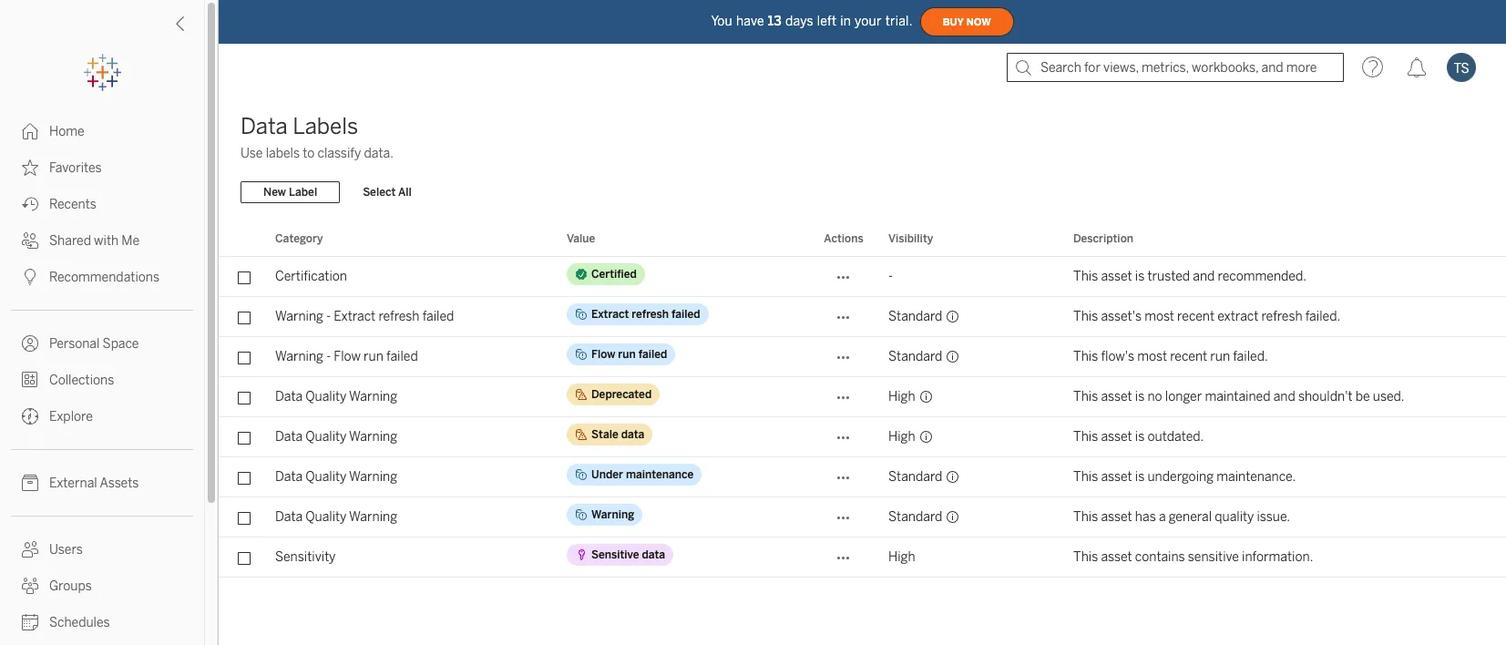 Task type: describe. For each thing, give the bounding box(es) containing it.
be
[[1356, 389, 1370, 405]]

shared with me link
[[0, 222, 204, 259]]

row containing warning - flow run failed
[[219, 337, 1506, 377]]

left
[[817, 13, 837, 29]]

home
[[49, 124, 85, 139]]

this asset's most recent extract refresh failed.
[[1074, 309, 1341, 324]]

shared with me
[[49, 233, 140, 249]]

under
[[591, 468, 623, 481]]

data quality warning for maintenance.
[[275, 469, 397, 485]]

7 row from the top
[[219, 498, 1506, 538]]

users link
[[0, 531, 204, 568]]

maintenance.
[[1217, 469, 1296, 485]]

in
[[840, 13, 851, 29]]

this for this asset is trusted and recommended.
[[1074, 269, 1098, 284]]

general
[[1169, 509, 1212, 525]]

recents
[[49, 197, 96, 212]]

maintained
[[1205, 389, 1271, 405]]

is for trusted
[[1135, 269, 1145, 284]]

this asset is no longer maintained and shouldn't be used.
[[1074, 389, 1405, 405]]

data for data quality warning
[[621, 428, 645, 441]]

1 horizontal spatial and
[[1274, 389, 1296, 405]]

quality
[[1215, 509, 1254, 525]]

- for warning - extract refresh failed
[[326, 309, 331, 324]]

certified
[[591, 268, 637, 281]]

stale
[[591, 428, 618, 441]]

users
[[49, 542, 83, 558]]

this for this asset contains sensitive information.
[[1074, 550, 1098, 565]]

2 horizontal spatial run
[[1210, 349, 1230, 365]]

data quality warning for general
[[275, 509, 397, 525]]

trusted
[[1148, 269, 1190, 284]]

sensitivity
[[275, 550, 336, 565]]

days
[[785, 13, 814, 29]]

external assets
[[49, 476, 139, 491]]

personal space link
[[0, 325, 204, 362]]

this for this asset has a general quality issue.
[[1074, 509, 1098, 525]]

data labels use labels to classify data.
[[241, 113, 394, 161]]

this for this asset is undergoing maintenance.
[[1074, 469, 1098, 485]]

shared
[[49, 233, 91, 249]]

has
[[1135, 509, 1156, 525]]

groups link
[[0, 568, 204, 604]]

0 horizontal spatial extract
[[334, 309, 376, 324]]

data quality warning for longer
[[275, 389, 397, 405]]

0 horizontal spatial refresh
[[379, 309, 420, 324]]

recents link
[[0, 186, 204, 222]]

2 quality from the top
[[306, 429, 347, 445]]

actions
[[824, 232, 864, 245]]

undergoing
[[1148, 469, 1214, 485]]

personal
[[49, 336, 100, 352]]

asset for no
[[1101, 389, 1132, 405]]

external assets link
[[0, 465, 204, 501]]

navigation panel element
[[0, 55, 204, 645]]

space
[[103, 336, 139, 352]]

0 vertical spatial failed.
[[1306, 309, 1341, 324]]

is for undergoing
[[1135, 469, 1145, 485]]

data for general
[[275, 509, 303, 525]]

category
[[275, 232, 323, 245]]

no
[[1148, 389, 1163, 405]]

description
[[1074, 232, 1134, 245]]

most for asset's
[[1145, 309, 1175, 324]]

high for this asset is no longer maintained and shouldn't be used.
[[889, 389, 916, 405]]

data.
[[364, 146, 394, 161]]

grid containing certification
[[219, 222, 1506, 645]]

4 row from the top
[[219, 377, 1506, 417]]

new label button
[[241, 181, 340, 203]]

under maintenance
[[591, 468, 694, 481]]

2 data quality warning from the top
[[275, 429, 397, 445]]

you
[[711, 13, 733, 29]]

now
[[967, 16, 991, 28]]

buy
[[943, 16, 964, 28]]

asset for a
[[1101, 509, 1132, 525]]

home link
[[0, 113, 204, 149]]

collections link
[[0, 362, 204, 398]]

maintenance
[[626, 468, 694, 481]]

quality for general
[[306, 509, 347, 525]]

information.
[[1242, 550, 1314, 565]]

warning - flow run failed
[[275, 349, 418, 365]]

issue.
[[1257, 509, 1291, 525]]

sensitive
[[1188, 550, 1239, 565]]

row containing sensitivity
[[219, 538, 1506, 578]]

1 horizontal spatial refresh
[[632, 308, 669, 321]]

recommendations link
[[0, 259, 204, 295]]

Search for views, metrics, workbooks, and more text field
[[1007, 53, 1344, 82]]

standard for this asset's most recent extract refresh failed.
[[889, 309, 943, 324]]

this asset has a general quality issue.
[[1074, 509, 1291, 525]]

explore
[[49, 409, 93, 425]]

schedules
[[49, 615, 110, 631]]

this asset is undergoing maintenance.
[[1074, 469, 1296, 485]]

quality for longer
[[306, 389, 347, 405]]

sensitive data
[[591, 549, 665, 561]]

groups
[[49, 579, 92, 594]]

asset for outdated.
[[1101, 429, 1132, 445]]

labels
[[266, 146, 300, 161]]

recommended.
[[1218, 269, 1307, 284]]

this asset is trusted and recommended.
[[1074, 269, 1307, 284]]

select all button
[[351, 181, 424, 203]]

asset for undergoing
[[1101, 469, 1132, 485]]

external
[[49, 476, 97, 491]]

0 horizontal spatial failed.
[[1233, 349, 1268, 365]]

standard for this flow's most recent run failed.
[[889, 349, 943, 365]]

use
[[241, 146, 263, 161]]

recommendations
[[49, 270, 160, 285]]

row group containing certification
[[219, 257, 1506, 578]]



Task type: vqa. For each thing, say whether or not it's contained in the screenshot.
Start building your collection.
no



Task type: locate. For each thing, give the bounding box(es) containing it.
schedules link
[[0, 604, 204, 641]]

is for no
[[1135, 389, 1145, 405]]

- down certification
[[326, 309, 331, 324]]

this asset contains sensitive information.
[[1074, 550, 1314, 565]]

1 vertical spatial recent
[[1170, 349, 1208, 365]]

most
[[1145, 309, 1175, 324], [1137, 349, 1167, 365]]

your
[[855, 13, 882, 29]]

2 vertical spatial high
[[889, 550, 916, 565]]

data quality warning
[[275, 389, 397, 405], [275, 429, 397, 445], [275, 469, 397, 485], [275, 509, 397, 525]]

label
[[289, 186, 317, 199]]

4 is from the top
[[1135, 469, 1145, 485]]

assets
[[100, 476, 139, 491]]

recent
[[1177, 309, 1215, 324], [1170, 349, 1208, 365]]

asset for trusted
[[1101, 269, 1132, 284]]

is left no
[[1135, 389, 1145, 405]]

high for this asset is outdated.
[[889, 429, 916, 445]]

standard for this asset has a general quality issue.
[[889, 509, 943, 525]]

4 asset from the top
[[1101, 469, 1132, 485]]

3 standard from the top
[[889, 469, 943, 485]]

1 vertical spatial -
[[326, 309, 331, 324]]

- down warning - extract refresh failed
[[326, 349, 331, 365]]

is for outdated.
[[1135, 429, 1145, 445]]

asset left 'outdated.'
[[1101, 429, 1132, 445]]

1 vertical spatial failed.
[[1233, 349, 1268, 365]]

all
[[398, 186, 412, 199]]

favorites
[[49, 160, 102, 176]]

data
[[241, 113, 288, 139], [275, 389, 303, 405], [275, 429, 303, 445], [275, 469, 303, 485], [275, 509, 303, 525]]

this down this asset is outdated.
[[1074, 469, 1098, 485]]

this left has
[[1074, 509, 1098, 525]]

is left trusted
[[1135, 269, 1145, 284]]

run down this asset's most recent extract refresh failed. in the right of the page
[[1210, 349, 1230, 365]]

this left contains
[[1074, 550, 1098, 565]]

row
[[219, 257, 1506, 297], [219, 297, 1506, 337], [219, 337, 1506, 377], [219, 377, 1506, 417], [219, 417, 1506, 457], [219, 457, 1506, 498], [219, 498, 1506, 538], [219, 538, 1506, 578]]

4 this from the top
[[1074, 389, 1098, 405]]

and
[[1193, 269, 1215, 284], [1274, 389, 1296, 405]]

trial.
[[885, 13, 913, 29]]

personal space
[[49, 336, 139, 352]]

this
[[1074, 269, 1098, 284], [1074, 309, 1098, 324], [1074, 349, 1098, 365], [1074, 389, 1098, 405], [1074, 429, 1098, 445], [1074, 469, 1098, 485], [1074, 509, 1098, 525], [1074, 550, 1098, 565]]

sensitive
[[591, 549, 639, 561]]

shouldn't
[[1299, 389, 1353, 405]]

1 horizontal spatial run
[[618, 348, 636, 361]]

longer
[[1165, 389, 1202, 405]]

failed. down recommended.
[[1306, 309, 1341, 324]]

this left 'flow's'
[[1074, 349, 1098, 365]]

2 asset from the top
[[1101, 389, 1132, 405]]

recent for extract
[[1177, 309, 1215, 324]]

this for this asset is no longer maintained and shouldn't be used.
[[1074, 389, 1098, 405]]

2 this from the top
[[1074, 309, 1098, 324]]

this for this flow's most recent run failed.
[[1074, 349, 1098, 365]]

this down description
[[1074, 269, 1098, 284]]

data for sensitivity
[[642, 549, 665, 561]]

select
[[363, 186, 396, 199]]

4 standard from the top
[[889, 509, 943, 525]]

row group
[[219, 257, 1506, 578]]

and left shouldn't
[[1274, 389, 1296, 405]]

row containing warning - extract refresh failed
[[219, 297, 1506, 337]]

1 standard from the top
[[889, 309, 943, 324]]

- for warning - flow run failed
[[326, 349, 331, 365]]

data right sensitive
[[642, 549, 665, 561]]

8 row from the top
[[219, 538, 1506, 578]]

classify
[[318, 146, 361, 161]]

failed. up this asset is no longer maintained and shouldn't be used.
[[1233, 349, 1268, 365]]

this left the asset's
[[1074, 309, 1098, 324]]

1 quality from the top
[[306, 389, 347, 405]]

extract refresh failed
[[591, 308, 700, 321]]

standard
[[889, 309, 943, 324], [889, 349, 943, 365], [889, 469, 943, 485], [889, 509, 943, 525]]

0 vertical spatial and
[[1193, 269, 1215, 284]]

1 horizontal spatial failed.
[[1306, 309, 1341, 324]]

2 high from the top
[[889, 429, 916, 445]]

most for flow's
[[1137, 349, 1167, 365]]

5 this from the top
[[1074, 429, 1098, 445]]

0 vertical spatial recent
[[1177, 309, 1215, 324]]

extract up 'warning - flow run failed' at the left bottom of the page
[[334, 309, 376, 324]]

3 high from the top
[[889, 550, 916, 565]]

explore link
[[0, 398, 204, 435]]

asset down this asset is outdated.
[[1101, 469, 1132, 485]]

3 quality from the top
[[306, 469, 347, 485]]

stale data
[[591, 428, 645, 441]]

this flow's most recent run failed.
[[1074, 349, 1268, 365]]

0 vertical spatial data
[[621, 428, 645, 441]]

data inside data labels use labels to classify data.
[[241, 113, 288, 139]]

recent down the this asset is trusted and recommended.
[[1177, 309, 1215, 324]]

used.
[[1373, 389, 1405, 405]]

to
[[303, 146, 315, 161]]

4 data quality warning from the top
[[275, 509, 397, 525]]

asset down description
[[1101, 269, 1132, 284]]

3 is from the top
[[1135, 429, 1145, 445]]

new label
[[263, 186, 317, 199]]

data for maintenance.
[[275, 469, 303, 485]]

3 asset from the top
[[1101, 429, 1132, 445]]

is down this asset is outdated.
[[1135, 469, 1145, 485]]

extract down the certified
[[591, 308, 629, 321]]

is left 'outdated.'
[[1135, 429, 1145, 445]]

buy now button
[[920, 7, 1014, 36]]

1 vertical spatial and
[[1274, 389, 1296, 405]]

- down visibility
[[889, 269, 893, 284]]

this for this asset is outdated.
[[1074, 429, 1098, 445]]

this left 'outdated.'
[[1074, 429, 1098, 445]]

asset's
[[1101, 309, 1142, 324]]

deprecated
[[591, 388, 652, 401]]

standard for this asset is undergoing maintenance.
[[889, 469, 943, 485]]

recent for run
[[1170, 349, 1208, 365]]

asset for sensitive
[[1101, 550, 1132, 565]]

3 this from the top
[[1074, 349, 1098, 365]]

me
[[122, 233, 140, 249]]

2 vertical spatial -
[[326, 349, 331, 365]]

you have 13 days left in your trial.
[[711, 13, 913, 29]]

2 is from the top
[[1135, 389, 1145, 405]]

0 vertical spatial most
[[1145, 309, 1175, 324]]

asset left has
[[1101, 509, 1132, 525]]

visibility
[[889, 232, 933, 245]]

6 asset from the top
[[1101, 550, 1132, 565]]

asset left no
[[1101, 389, 1132, 405]]

1 row from the top
[[219, 257, 1506, 297]]

0 vertical spatial -
[[889, 269, 893, 284]]

0 vertical spatial high
[[889, 389, 916, 405]]

1 data quality warning from the top
[[275, 389, 397, 405]]

refresh up flow run failed
[[632, 308, 669, 321]]

a
[[1159, 509, 1166, 525]]

6 this from the top
[[1074, 469, 1098, 485]]

2 horizontal spatial refresh
[[1262, 309, 1303, 324]]

have
[[736, 13, 764, 29]]

new
[[263, 186, 286, 199]]

most right the asset's
[[1145, 309, 1175, 324]]

main navigation. press the up and down arrow keys to access links. element
[[0, 113, 204, 645]]

run up deprecated
[[618, 348, 636, 361]]

4 quality from the top
[[306, 509, 347, 525]]

most right 'flow's'
[[1137, 349, 1167, 365]]

this for this asset's most recent extract refresh failed.
[[1074, 309, 1098, 324]]

high
[[889, 389, 916, 405], [889, 429, 916, 445], [889, 550, 916, 565]]

1 asset from the top
[[1101, 269, 1132, 284]]

0 horizontal spatial run
[[364, 349, 384, 365]]

failed.
[[1306, 309, 1341, 324], [1233, 349, 1268, 365]]

and right trusted
[[1193, 269, 1215, 284]]

7 this from the top
[[1074, 509, 1098, 525]]

data for longer
[[275, 389, 303, 405]]

0 horizontal spatial flow
[[334, 349, 361, 365]]

1 horizontal spatial extract
[[591, 308, 629, 321]]

1 vertical spatial most
[[1137, 349, 1167, 365]]

this asset is outdated.
[[1074, 429, 1204, 445]]

5 row from the top
[[219, 417, 1506, 457]]

asset left contains
[[1101, 550, 1132, 565]]

quality for maintenance.
[[306, 469, 347, 485]]

with
[[94, 233, 119, 249]]

labels
[[293, 113, 358, 139]]

1 high from the top
[[889, 389, 916, 405]]

contains
[[1135, 550, 1185, 565]]

refresh up 'warning - flow run failed' at the left bottom of the page
[[379, 309, 420, 324]]

collections
[[49, 373, 114, 388]]

row containing certification
[[219, 257, 1506, 297]]

1 vertical spatial high
[[889, 429, 916, 445]]

value
[[567, 232, 595, 245]]

6 row from the top
[[219, 457, 1506, 498]]

favorites link
[[0, 149, 204, 186]]

1 this from the top
[[1074, 269, 1098, 284]]

data
[[621, 428, 645, 441], [642, 549, 665, 561]]

flow down warning - extract refresh failed
[[334, 349, 361, 365]]

refresh right extract
[[1262, 309, 1303, 324]]

data right stale
[[621, 428, 645, 441]]

1 is from the top
[[1135, 269, 1145, 284]]

3 data quality warning from the top
[[275, 469, 397, 485]]

2 row from the top
[[219, 297, 1506, 337]]

run
[[618, 348, 636, 361], [364, 349, 384, 365], [1210, 349, 1230, 365]]

5 asset from the top
[[1101, 509, 1132, 525]]

8 this from the top
[[1074, 550, 1098, 565]]

outdated.
[[1148, 429, 1204, 445]]

grid
[[219, 222, 1506, 645]]

quality
[[306, 389, 347, 405], [306, 429, 347, 445], [306, 469, 347, 485], [306, 509, 347, 525]]

recent up longer on the right bottom of page
[[1170, 349, 1208, 365]]

1 vertical spatial data
[[642, 549, 665, 561]]

13
[[768, 13, 782, 29]]

2 standard from the top
[[889, 349, 943, 365]]

certification
[[275, 269, 347, 284]]

run down warning - extract refresh failed
[[364, 349, 384, 365]]

flow
[[591, 348, 615, 361], [334, 349, 361, 365]]

3 row from the top
[[219, 337, 1506, 377]]

warning - extract refresh failed
[[275, 309, 454, 324]]

this up this asset is outdated.
[[1074, 389, 1098, 405]]

1 horizontal spatial flow
[[591, 348, 615, 361]]

select all
[[363, 186, 412, 199]]

flow up deprecated
[[591, 348, 615, 361]]

buy now
[[943, 16, 991, 28]]

0 horizontal spatial and
[[1193, 269, 1215, 284]]



